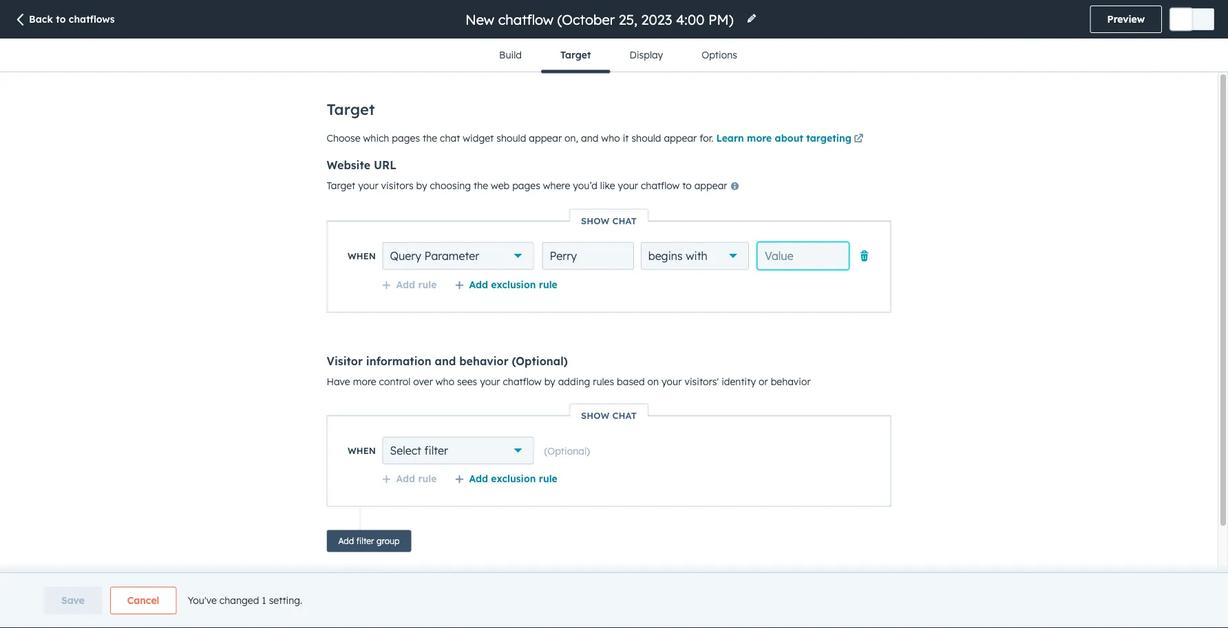 Task type: vqa. For each thing, say whether or not it's contained in the screenshot.
Jacob Simon IMAGE
no



Task type: locate. For each thing, give the bounding box(es) containing it.
more inside learn more about targeting 'link'
[[747, 132, 772, 144]]

on,
[[565, 132, 579, 144]]

parameter
[[425, 249, 480, 263]]

show chat
[[581, 215, 637, 227], [581, 410, 637, 422]]

more for learn
[[747, 132, 772, 144]]

options
[[702, 49, 738, 61]]

0 horizontal spatial to
[[56, 13, 66, 25]]

add down select filter popup button
[[469, 473, 488, 485]]

when for query parameter
[[348, 251, 376, 262]]

setting.
[[269, 595, 303, 607]]

add exclusion rule for parameter
[[469, 279, 558, 291]]

add rule
[[396, 279, 437, 291], [396, 473, 437, 485]]

1 vertical spatial exclusion
[[491, 473, 536, 485]]

exclusion for select filter
[[491, 473, 536, 485]]

0 horizontal spatial by
[[416, 180, 427, 192]]

1 add exclusion rule button from the top
[[455, 279, 558, 291]]

to
[[56, 13, 66, 25], [683, 180, 692, 192]]

1 vertical spatial and
[[435, 354, 456, 368]]

1 vertical spatial behavior
[[771, 376, 811, 388]]

who left it
[[602, 132, 620, 144]]

show chat link down like
[[570, 215, 648, 227]]

add filter group button
[[327, 531, 411, 553]]

show down 'rules'
[[581, 410, 610, 422]]

0 vertical spatial add rule
[[396, 279, 437, 291]]

1 vertical spatial show
[[581, 410, 610, 422]]

exclusion for query parameter
[[491, 279, 536, 291]]

save
[[61, 595, 85, 607]]

target up "choose"
[[327, 100, 375, 119]]

more right the have
[[353, 376, 377, 388]]

0 vertical spatial show
[[581, 215, 610, 227]]

behavior right or
[[771, 376, 811, 388]]

more right learn
[[747, 132, 772, 144]]

chat
[[613, 215, 637, 227], [613, 410, 637, 422]]

target
[[561, 49, 591, 61], [327, 100, 375, 119], [327, 180, 356, 192]]

0 horizontal spatial the
[[423, 132, 437, 144]]

chat down based at the right bottom of the page
[[613, 410, 637, 422]]

1 chat from the top
[[613, 215, 637, 227]]

pages
[[392, 132, 420, 144], [513, 180, 541, 192]]

0 vertical spatial show chat link
[[570, 215, 648, 227]]

0 horizontal spatial pages
[[392, 132, 420, 144]]

1 vertical spatial add exclusion rule button
[[455, 473, 558, 485]]

query
[[390, 249, 422, 263]]

1 add rule from the top
[[396, 279, 437, 291]]

1 vertical spatial filter
[[356, 537, 374, 547]]

add exclusion rule button down select filter popup button
[[455, 473, 558, 485]]

you've changed 1 setting.
[[188, 595, 303, 607]]

exclusion down query parameter popup button
[[491, 279, 536, 291]]

chatflow right like
[[641, 180, 680, 192]]

1 horizontal spatial chatflow
[[641, 180, 680, 192]]

chatflow left adding
[[503, 376, 542, 388]]

(optional)
[[512, 354, 568, 368], [545, 445, 590, 457]]

None field
[[464, 10, 738, 29]]

filter right select
[[425, 444, 448, 458]]

exclusion
[[491, 279, 536, 291], [491, 473, 536, 485]]

1 vertical spatial who
[[436, 376, 455, 388]]

0 vertical spatial to
[[56, 13, 66, 25]]

begins with
[[649, 249, 708, 263]]

pages right web
[[513, 180, 541, 192]]

add rule down query
[[396, 279, 437, 291]]

and right "information"
[[435, 354, 456, 368]]

1 add exclusion rule from the top
[[469, 279, 558, 291]]

1 horizontal spatial and
[[581, 132, 599, 144]]

your right like
[[618, 180, 638, 192]]

filter left group
[[356, 537, 374, 547]]

who
[[602, 132, 620, 144], [436, 376, 455, 388]]

add down query
[[396, 279, 415, 291]]

1
[[262, 595, 266, 607]]

1 horizontal spatial to
[[683, 180, 692, 192]]

0 horizontal spatial who
[[436, 376, 455, 388]]

1 should from the left
[[497, 132, 526, 144]]

chatflows
[[69, 13, 115, 25]]

2 when from the top
[[348, 446, 376, 457]]

chatflow
[[641, 180, 680, 192], [503, 376, 542, 388]]

filter inside popup button
[[425, 444, 448, 458]]

1 vertical spatial chat
[[613, 410, 637, 422]]

chat for parameter
[[613, 215, 637, 227]]

1 vertical spatial more
[[353, 376, 377, 388]]

about
[[775, 132, 804, 144]]

1 vertical spatial add rule
[[396, 473, 437, 485]]

0 vertical spatial chat
[[613, 215, 637, 227]]

changed
[[220, 595, 259, 607]]

0 vertical spatial target
[[561, 49, 591, 61]]

select
[[390, 444, 422, 458]]

1 add rule button from the top
[[382, 279, 437, 291]]

chat
[[440, 132, 460, 144]]

0 vertical spatial by
[[416, 180, 427, 192]]

2 add exclusion rule from the top
[[469, 473, 558, 485]]

widget
[[463, 132, 494, 144]]

1 vertical spatial pages
[[513, 180, 541, 192]]

link opens in a new window image
[[854, 131, 864, 147], [854, 134, 864, 144]]

2 add rule from the top
[[396, 473, 437, 485]]

0 horizontal spatial filter
[[356, 537, 374, 547]]

cancel
[[127, 595, 159, 607]]

0 vertical spatial add rule button
[[382, 279, 437, 291]]

add exclusion rule down select filter popup button
[[469, 473, 558, 485]]

show
[[581, 215, 610, 227], [581, 410, 610, 422]]

1 vertical spatial add rule button
[[382, 473, 437, 485]]

add rule down select filter
[[396, 473, 437, 485]]

behavior
[[460, 354, 509, 368], [771, 376, 811, 388]]

add exclusion rule button
[[455, 279, 558, 291], [455, 473, 558, 485]]

add exclusion rule button down query parameter popup button
[[455, 279, 558, 291]]

choose
[[327, 132, 361, 144]]

0 vertical spatial exclusion
[[491, 279, 536, 291]]

appear
[[529, 132, 562, 144], [664, 132, 697, 144], [695, 180, 728, 192]]

sees
[[457, 376, 477, 388]]

when
[[348, 251, 376, 262], [348, 446, 376, 457]]

2 link opens in a new window image from the top
[[854, 134, 864, 144]]

0 vertical spatial pages
[[392, 132, 420, 144]]

2 show from the top
[[581, 410, 610, 422]]

show chat link for select filter
[[570, 410, 648, 422]]

1 when from the top
[[348, 251, 376, 262]]

when for select filter
[[348, 446, 376, 457]]

more
[[747, 132, 772, 144], [353, 376, 377, 388]]

add rule button for query
[[382, 279, 437, 291]]

where
[[543, 180, 571, 192]]

which
[[363, 132, 389, 144]]

0 vertical spatial (optional)
[[512, 354, 568, 368]]

should
[[497, 132, 526, 144], [632, 132, 662, 144]]

show chat down like
[[581, 215, 637, 227]]

the left web
[[474, 180, 488, 192]]

0 vertical spatial add exclusion rule button
[[455, 279, 558, 291]]

targeting
[[807, 132, 852, 144]]

filter inside button
[[356, 537, 374, 547]]

1 vertical spatial by
[[545, 376, 556, 388]]

show chat for select filter
[[581, 410, 637, 422]]

0 horizontal spatial chatflow
[[503, 376, 542, 388]]

1 horizontal spatial behavior
[[771, 376, 811, 388]]

1 vertical spatial show chat
[[581, 410, 637, 422]]

add rule button
[[382, 279, 437, 291], [382, 473, 437, 485]]

show chat link down 'rules'
[[570, 410, 648, 422]]

0 vertical spatial when
[[348, 251, 376, 262]]

for.
[[700, 132, 714, 144]]

2 add exclusion rule button from the top
[[455, 473, 558, 485]]

0 horizontal spatial more
[[353, 376, 377, 388]]

it
[[623, 132, 629, 144]]

when left select
[[348, 446, 376, 457]]

1 exclusion from the top
[[491, 279, 536, 291]]

target right build
[[561, 49, 591, 61]]

show chat for query parameter
[[581, 215, 637, 227]]

link opens in a new window image inside learn more about targeting 'link'
[[854, 134, 864, 144]]

and
[[581, 132, 599, 144], [435, 354, 456, 368]]

1 vertical spatial when
[[348, 446, 376, 457]]

back
[[29, 13, 53, 25]]

the
[[423, 132, 437, 144], [474, 180, 488, 192]]

rule
[[418, 279, 437, 291], [539, 279, 558, 291], [418, 473, 437, 485], [539, 473, 558, 485]]

show chat down 'rules'
[[581, 410, 637, 422]]

0 vertical spatial add exclusion rule
[[469, 279, 558, 291]]

1 vertical spatial (optional)
[[545, 445, 590, 457]]

0 vertical spatial more
[[747, 132, 772, 144]]

add rule button down select
[[382, 473, 437, 485]]

add rule button down query
[[382, 279, 437, 291]]

add filter group
[[339, 537, 400, 547]]

by
[[416, 180, 427, 192], [545, 376, 556, 388]]

add exclusion rule
[[469, 279, 558, 291], [469, 473, 558, 485]]

1 vertical spatial add exclusion rule
[[469, 473, 558, 485]]

your right the on
[[662, 376, 682, 388]]

your
[[358, 180, 379, 192], [618, 180, 638, 192], [480, 376, 500, 388], [662, 376, 682, 388]]

add
[[396, 279, 415, 291], [469, 279, 488, 291], [396, 473, 415, 485], [469, 473, 488, 485], [339, 537, 354, 547]]

0 vertical spatial filter
[[425, 444, 448, 458]]

query parameter
[[390, 249, 480, 263]]

with
[[686, 249, 708, 263]]

by right visitors
[[416, 180, 427, 192]]

target down website at the top of page
[[327, 180, 356, 192]]

should right it
[[632, 132, 662, 144]]

pages right which
[[392, 132, 420, 144]]

1 vertical spatial target
[[327, 100, 375, 119]]

show chat link
[[570, 215, 648, 227], [570, 410, 648, 422]]

and right on, on the top
[[581, 132, 599, 144]]

1 vertical spatial show chat link
[[570, 410, 648, 422]]

choosing
[[430, 180, 471, 192]]

should right widget
[[497, 132, 526, 144]]

appear down for.
[[695, 180, 728, 192]]

2 show chat from the top
[[581, 410, 637, 422]]

identity
[[722, 376, 756, 388]]

show up name 'text field' on the top of the page
[[581, 215, 610, 227]]

behavior up sees
[[460, 354, 509, 368]]

0 vertical spatial show chat
[[581, 215, 637, 227]]

0 vertical spatial and
[[581, 132, 599, 144]]

1 vertical spatial chatflow
[[503, 376, 542, 388]]

add exclusion rule down query parameter popup button
[[469, 279, 558, 291]]

navigation
[[480, 39, 757, 73]]

1 horizontal spatial who
[[602, 132, 620, 144]]

1 horizontal spatial the
[[474, 180, 488, 192]]

when left query
[[348, 251, 376, 262]]

2 exclusion from the top
[[491, 473, 536, 485]]

1 vertical spatial the
[[474, 180, 488, 192]]

0 horizontal spatial behavior
[[460, 354, 509, 368]]

filter
[[425, 444, 448, 458], [356, 537, 374, 547]]

0 vertical spatial behavior
[[460, 354, 509, 368]]

add down query parameter popup button
[[469, 279, 488, 291]]

group
[[377, 537, 400, 547]]

by left adding
[[545, 376, 556, 388]]

begins with button
[[641, 242, 749, 270]]

1 show chat from the top
[[581, 215, 637, 227]]

target inside button
[[561, 49, 591, 61]]

exclusion down select filter popup button
[[491, 473, 536, 485]]

2 chat from the top
[[613, 410, 637, 422]]

1 horizontal spatial more
[[747, 132, 772, 144]]

chat down like
[[613, 215, 637, 227]]

1 horizontal spatial should
[[632, 132, 662, 144]]

who down visitor information and  behavior (optional)
[[436, 376, 455, 388]]

based
[[617, 376, 645, 388]]

1 show chat link from the top
[[570, 215, 648, 227]]

add rule button for select
[[382, 473, 437, 485]]

website
[[327, 158, 371, 172]]

0 horizontal spatial and
[[435, 354, 456, 368]]

2 add rule button from the top
[[382, 473, 437, 485]]

the left chat at the top of page
[[423, 132, 437, 144]]

cancel button
[[110, 588, 177, 615]]

appear left for.
[[664, 132, 697, 144]]

1 horizontal spatial pages
[[513, 180, 541, 192]]

0 horizontal spatial should
[[497, 132, 526, 144]]

add exclusion rule button for select filter
[[455, 473, 558, 485]]

2 show chat link from the top
[[570, 410, 648, 422]]

1 horizontal spatial filter
[[425, 444, 448, 458]]

1 show from the top
[[581, 215, 610, 227]]



Task type: describe. For each thing, give the bounding box(es) containing it.
visitors
[[381, 180, 414, 192]]

rules
[[593, 376, 614, 388]]

learn more about targeting
[[717, 132, 852, 144]]

display button
[[611, 39, 683, 72]]

visitors'
[[685, 376, 719, 388]]

Value text field
[[758, 242, 850, 270]]

save button
[[44, 588, 102, 615]]

0 vertical spatial the
[[423, 132, 437, 144]]

0 vertical spatial who
[[602, 132, 620, 144]]

1 vertical spatial to
[[683, 180, 692, 192]]

select filter button
[[383, 437, 534, 465]]

add exclusion rule for filter
[[469, 473, 558, 485]]

web
[[491, 180, 510, 192]]

2 vertical spatial target
[[327, 180, 356, 192]]

over
[[413, 376, 433, 388]]

add rule for select
[[396, 473, 437, 485]]

filter for select
[[425, 444, 448, 458]]

navigation containing build
[[480, 39, 757, 73]]

add rule for query
[[396, 279, 437, 291]]

choose which pages the chat widget should appear on, and who it should appear for.
[[327, 132, 717, 144]]

appear left on, on the top
[[529, 132, 562, 144]]

show for select filter
[[581, 410, 610, 422]]

adding
[[558, 376, 590, 388]]

build
[[499, 49, 522, 61]]

have more control over who sees your chatflow by adding rules based on your visitors' identity or behavior
[[327, 376, 811, 388]]

information
[[366, 354, 432, 368]]

1 horizontal spatial by
[[545, 376, 556, 388]]

to inside button
[[56, 13, 66, 25]]

target button
[[541, 39, 611, 73]]

0 vertical spatial chatflow
[[641, 180, 680, 192]]

website url
[[327, 158, 397, 172]]

your right sees
[[480, 376, 500, 388]]

target your visitors by choosing the web pages where you'd like your chatflow to appear
[[327, 180, 730, 192]]

visitor
[[327, 354, 363, 368]]

select filter
[[390, 444, 448, 458]]

add down select
[[396, 473, 415, 485]]

or
[[759, 376, 768, 388]]

you'd
[[573, 180, 598, 192]]

add exclusion rule button for query parameter
[[455, 279, 558, 291]]

on
[[648, 376, 659, 388]]

Name text field
[[542, 242, 634, 270]]

more for have
[[353, 376, 377, 388]]

options button
[[683, 39, 757, 72]]

back to chatflows
[[29, 13, 115, 25]]

build button
[[480, 39, 541, 72]]

display
[[630, 49, 663, 61]]

have
[[327, 376, 350, 388]]

preview button
[[1091, 6, 1163, 33]]

learn
[[717, 132, 744, 144]]

show chat link for query parameter
[[570, 215, 648, 227]]

show for query parameter
[[581, 215, 610, 227]]

like
[[600, 180, 616, 192]]

begins
[[649, 249, 683, 263]]

control
[[379, 376, 411, 388]]

filter for add
[[356, 537, 374, 547]]

visitor information and  behavior (optional)
[[327, 354, 568, 368]]

1 link opens in a new window image from the top
[[854, 131, 864, 147]]

preview
[[1108, 13, 1145, 25]]

you've
[[188, 595, 217, 607]]

url
[[374, 158, 397, 172]]

query parameter button
[[383, 242, 534, 270]]

add left group
[[339, 537, 354, 547]]

back to chatflows button
[[14, 13, 115, 28]]

chat for filter
[[613, 410, 637, 422]]

your down website url at the top left
[[358, 180, 379, 192]]

2 should from the left
[[632, 132, 662, 144]]

learn more about targeting link
[[717, 131, 866, 147]]



